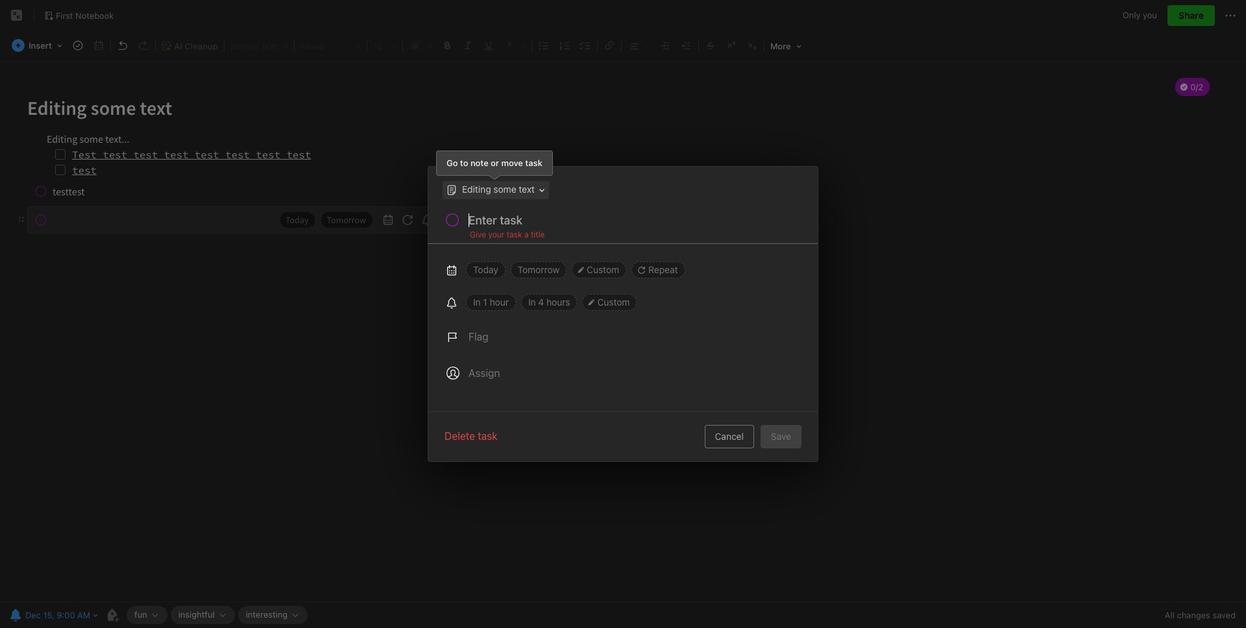 Task type: describe. For each thing, give the bounding box(es) containing it.
repeat
[[649, 264, 678, 275]]

interesting
[[246, 610, 288, 620]]

task image
[[69, 36, 87, 55]]

custom button for tomorrow
[[572, 262, 627, 278]]

delete
[[445, 430, 475, 442]]

editing
[[462, 184, 491, 195]]

custom button for in 4 hours
[[583, 294, 637, 311]]

go to note or move task
[[447, 157, 542, 168]]

flag button
[[439, 321, 496, 352]]

assign
[[469, 367, 500, 379]]

font size image
[[369, 36, 401, 55]]

collapse note image
[[9, 8, 25, 23]]

4
[[538, 297, 544, 308]]

1 horizontal spatial task
[[507, 230, 522, 240]]

go to note or move task element
[[439, 180, 549, 199]]

insightful
[[178, 610, 215, 620]]

note
[[471, 157, 489, 168]]

in for in 1 hour
[[473, 297, 481, 308]]

fun
[[134, 610, 147, 620]]

today
[[473, 264, 498, 275]]

Note Editor text field
[[0, 62, 1246, 602]]

only you
[[1123, 10, 1157, 20]]

1
[[483, 297, 487, 308]]

Enter task text field
[[467, 212, 802, 234]]

hour
[[490, 297, 509, 308]]

font family image
[[296, 36, 365, 55]]

some
[[494, 184, 516, 195]]

title
[[531, 230, 545, 240]]

flag
[[469, 331, 488, 343]]

undo image
[[114, 36, 132, 55]]

you
[[1143, 10, 1157, 20]]

assign button
[[439, 358, 508, 389]]

interesting button
[[238, 606, 308, 624]]

alignment image
[[623, 36, 656, 55]]

first notebook button
[[40, 6, 118, 25]]

a
[[524, 230, 529, 240]]

repeat button
[[632, 262, 685, 278]]

give
[[470, 230, 486, 240]]

heading level image
[[226, 36, 293, 55]]

add tag image
[[105, 608, 120, 623]]

more image
[[766, 36, 806, 55]]

your
[[488, 230, 505, 240]]

0 horizontal spatial task
[[478, 430, 498, 442]]

insightful button
[[171, 606, 235, 624]]

insert image
[[8, 36, 67, 55]]

hours
[[547, 297, 570, 308]]

share
[[1179, 10, 1204, 21]]

to
[[460, 157, 468, 168]]

task inside tooltip
[[525, 157, 542, 168]]

save
[[771, 431, 791, 442]]



Task type: locate. For each thing, give the bounding box(es) containing it.
editing some text
[[462, 184, 535, 195]]

changes
[[1177, 610, 1211, 621]]

2 vertical spatial task
[[478, 430, 498, 442]]

task right delete
[[478, 430, 498, 442]]

2 horizontal spatial task
[[525, 157, 542, 168]]

first notebook
[[56, 10, 114, 21]]

custom button
[[572, 262, 627, 278], [583, 294, 637, 311]]

go to note or move task tooltip
[[436, 150, 553, 180]]

task left a
[[507, 230, 522, 240]]

highlight image
[[499, 36, 530, 55]]

in for in 4 hours
[[528, 297, 536, 308]]

custom for tomorrow
[[587, 264, 619, 275]]

fun button
[[127, 606, 167, 624]]

1 vertical spatial custom button
[[583, 294, 637, 311]]

in 1 hour
[[473, 297, 509, 308]]

0 vertical spatial task
[[525, 157, 542, 168]]

in 4 hours button
[[521, 294, 577, 311]]

delete task link
[[445, 428, 498, 444]]

only
[[1123, 10, 1141, 20]]

saved
[[1213, 610, 1236, 621]]

task
[[525, 157, 542, 168], [507, 230, 522, 240], [478, 430, 498, 442]]

0 vertical spatial custom button
[[572, 262, 627, 278]]

in
[[473, 297, 481, 308], [528, 297, 536, 308]]

in 4 hours
[[528, 297, 570, 308]]

task right move
[[525, 157, 542, 168]]

2 in from the left
[[528, 297, 536, 308]]

1 vertical spatial custom
[[597, 297, 630, 308]]

custom
[[587, 264, 619, 275], [597, 297, 630, 308]]

note window element
[[0, 0, 1246, 628]]

1 editing some text button from the left
[[439, 180, 549, 199]]

1 in from the left
[[473, 297, 481, 308]]

all
[[1165, 610, 1175, 621]]

go
[[447, 157, 458, 168]]

0 horizontal spatial in
[[473, 297, 481, 308]]

1 vertical spatial task
[[507, 230, 522, 240]]

text
[[519, 184, 535, 195]]

font color image
[[404, 36, 437, 55]]

cancel button
[[705, 425, 754, 449]]

give your task a title
[[470, 230, 545, 240]]

in 1 hour button
[[466, 294, 516, 311]]

2 editing some text button from the left
[[443, 180, 549, 199]]

notebook
[[75, 10, 114, 21]]

all changes saved
[[1165, 610, 1236, 621]]

custom button down 'enter task' text field
[[572, 262, 627, 278]]

custom right 'hours'
[[597, 297, 630, 308]]

share button
[[1168, 5, 1215, 26]]

delete task
[[445, 430, 498, 442]]

Go to note or move task field
[[439, 180, 549, 199]]

tomorrow
[[518, 264, 560, 275]]

tomorrow button
[[511, 262, 567, 278]]

editing some text button
[[439, 180, 549, 199], [443, 180, 549, 199]]

first
[[56, 10, 73, 21]]

in left 4
[[528, 297, 536, 308]]

move
[[501, 157, 523, 168]]

0 vertical spatial custom
[[587, 264, 619, 275]]

custom button right 'hours'
[[583, 294, 637, 311]]

save button
[[761, 425, 802, 449]]

cancel
[[715, 431, 744, 442]]

in left 1
[[473, 297, 481, 308]]

or
[[491, 157, 499, 168]]

1 horizontal spatial in
[[528, 297, 536, 308]]

today button
[[466, 262, 505, 278]]

custom left repeat button
[[587, 264, 619, 275]]

custom for in 4 hours
[[597, 297, 630, 308]]



Task type: vqa. For each thing, say whether or not it's contained in the screenshot.
second Editing some text button from right
yes



